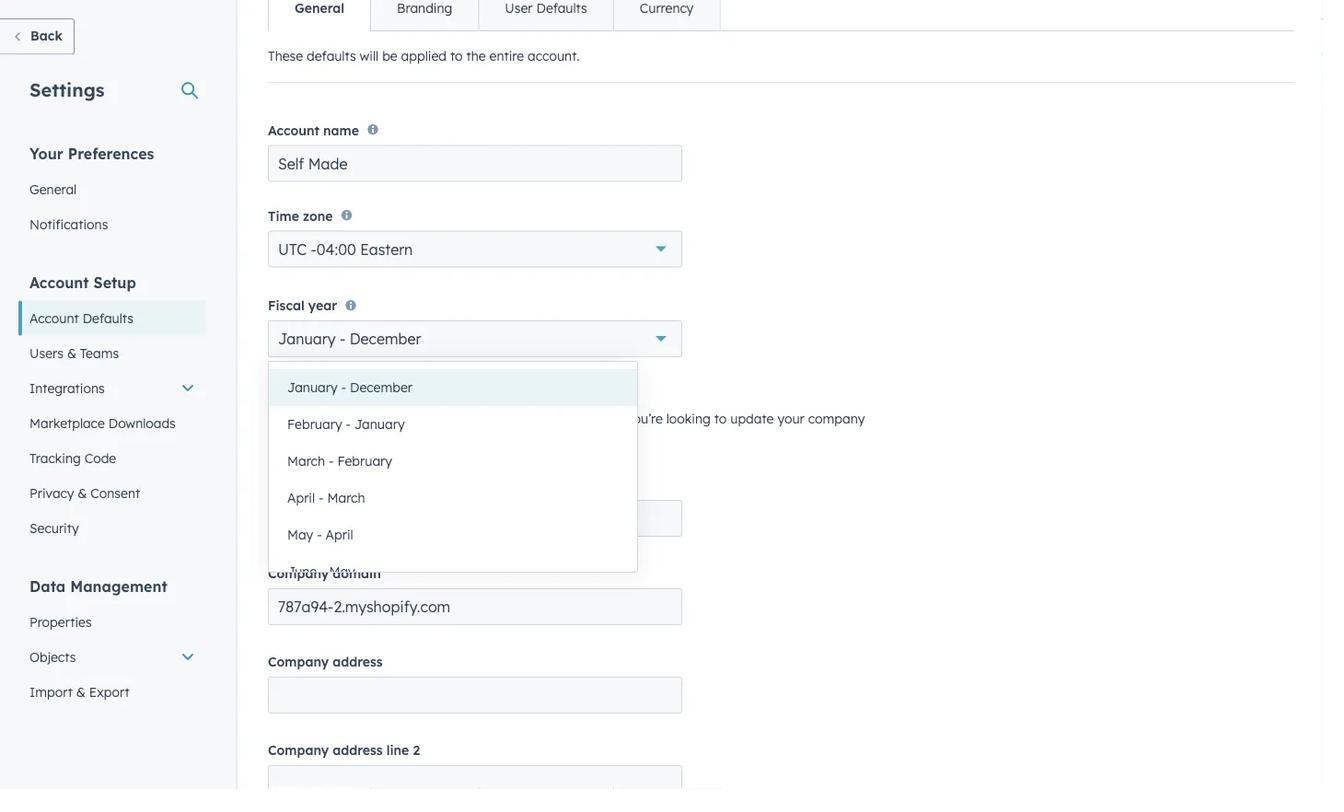 Task type: describe. For each thing, give the bounding box(es) containing it.
these
[[268, 48, 303, 64]]

year
[[308, 298, 337, 314]]

entire
[[490, 48, 524, 64]]

Company address line 2 text field
[[268, 765, 682, 789]]

december inside january - december dropdown button
[[350, 330, 421, 348]]

teams
[[80, 345, 119, 361]]

january inside dropdown button
[[278, 330, 336, 348]]

1 vertical spatial january
[[287, 379, 338, 396]]

defaults
[[307, 48, 356, 64]]

if
[[612, 411, 623, 427]]

objects button
[[18, 640, 206, 675]]

0 vertical spatial will
[[360, 48, 379, 64]]

company information this information will be used as a default where needed. if you're looking to update your company information for billing, visit
[[268, 385, 865, 449]]

the
[[466, 48, 486, 64]]

notifications
[[29, 216, 108, 232]]

address for company address line 2
[[333, 742, 383, 758]]

march inside button
[[287, 453, 325, 469]]

users
[[29, 345, 64, 361]]

integrations
[[29, 380, 105, 396]]

june
[[287, 564, 317, 580]]

privacy
[[29, 485, 74, 501]]

back link
[[0, 18, 75, 55]]

import & export
[[29, 684, 129, 700]]

marketplace downloads link
[[18, 406, 206, 441]]

june - may
[[287, 564, 355, 580]]

default
[[474, 411, 517, 427]]

- for april - march button
[[319, 490, 324, 506]]

& for consent
[[78, 485, 87, 501]]

account for account defaults
[[29, 310, 79, 326]]

data management
[[29, 577, 167, 595]]

branding
[[397, 0, 452, 16]]

name for company name
[[333, 477, 368, 493]]

may inside may - april button
[[287, 527, 313, 543]]

- for march - february button
[[329, 453, 334, 469]]

defaults for user defaults
[[536, 0, 587, 16]]

account defaults
[[29, 310, 133, 326]]

company for company address line 2
[[268, 742, 329, 758]]

code
[[84, 450, 116, 466]]

general for branding
[[295, 0, 345, 16]]

company address line 2
[[268, 742, 420, 758]]

company domain
[[268, 566, 381, 582]]

Company name text field
[[268, 500, 682, 537]]

your preferences element
[[18, 143, 206, 242]]

tracking code
[[29, 450, 116, 466]]

user
[[505, 0, 533, 16]]

april inside button
[[326, 527, 353, 543]]

2
[[413, 742, 420, 758]]

general for notifications
[[29, 181, 77, 197]]

currency
[[640, 0, 694, 16]]

user defaults link
[[478, 0, 613, 30]]

january - december button
[[268, 321, 682, 357]]

import
[[29, 684, 73, 700]]

users & teams link
[[18, 336, 206, 371]]

your preferences
[[29, 144, 154, 163]]

used
[[412, 411, 441, 427]]

time zone
[[268, 208, 333, 224]]

general link for notifications
[[18, 172, 206, 207]]

privacy & consent
[[29, 485, 140, 501]]

name for account name
[[323, 122, 359, 138]]

company for company name
[[268, 477, 329, 493]]

january - december inside dropdown button
[[278, 330, 421, 348]]

as
[[444, 411, 459, 427]]

& for teams
[[67, 345, 76, 361]]

company for company domain
[[268, 566, 329, 582]]

time
[[268, 208, 299, 224]]

- for june - may button
[[321, 564, 326, 580]]

1 vertical spatial information
[[268, 433, 339, 449]]

fiscal year
[[268, 298, 337, 314]]

account name
[[268, 122, 359, 138]]

downloads
[[108, 415, 176, 431]]

privacy & consent link
[[18, 476, 206, 511]]

setup
[[94, 273, 136, 291]]

marketplace downloads
[[29, 415, 176, 431]]

2 vertical spatial january
[[355, 416, 405, 432]]

december inside january - december button
[[350, 379, 413, 396]]

may - april button
[[269, 517, 637, 554]]

information
[[362, 385, 475, 408]]

back
[[30, 28, 63, 44]]

february - january
[[287, 416, 405, 432]]

you're
[[626, 411, 663, 427]]

users & teams
[[29, 345, 119, 361]]

04:00
[[317, 240, 356, 259]]

february inside the february - january button
[[287, 416, 342, 432]]

company name
[[268, 477, 368, 493]]

account defaults link
[[18, 301, 206, 336]]

these defaults will be applied to the entire account.
[[268, 48, 580, 64]]

data
[[29, 577, 66, 595]]

fiscal
[[268, 298, 305, 314]]



Task type: locate. For each thing, give the bounding box(es) containing it.
0 vertical spatial april
[[287, 490, 315, 506]]

account up users
[[29, 310, 79, 326]]

- inside the february - january button
[[346, 416, 351, 432]]

account for account name
[[268, 122, 320, 138]]

0 vertical spatial address
[[333, 654, 383, 670]]

2 address from the top
[[333, 742, 383, 758]]

1 vertical spatial may
[[329, 564, 355, 580]]

2 vertical spatial &
[[76, 684, 86, 700]]

january
[[278, 330, 336, 348], [287, 379, 338, 396], [355, 416, 405, 432]]

information down this at left
[[268, 433, 339, 449]]

1 vertical spatial be
[[393, 411, 408, 427]]

- for may - april button
[[317, 527, 322, 543]]

a
[[462, 411, 470, 427]]

account.
[[528, 48, 580, 64]]

april down april - march at the bottom
[[326, 527, 353, 543]]

- inside january - december button
[[341, 379, 346, 396]]

1 vertical spatial &
[[78, 485, 87, 501]]

needed.
[[560, 411, 608, 427]]

0 vertical spatial march
[[287, 453, 325, 469]]

company
[[268, 385, 356, 408], [268, 477, 329, 493], [268, 566, 329, 582], [268, 654, 329, 670], [268, 742, 329, 758]]

& right privacy
[[78, 485, 87, 501]]

import & export link
[[18, 675, 206, 710]]

notifications link
[[18, 207, 206, 242]]

security
[[29, 520, 79, 536]]

company for company information this information will be used as a default where needed. if you're looking to update your company information for billing, visit
[[268, 385, 356, 408]]

0 vertical spatial general
[[295, 0, 345, 16]]

preferences
[[68, 144, 154, 163]]

april up may - april
[[287, 490, 315, 506]]

1 vertical spatial general
[[29, 181, 77, 197]]

navigation
[[268, 0, 720, 31]]

looking
[[667, 411, 711, 427]]

address down domain
[[333, 654, 383, 670]]

to
[[450, 48, 463, 64], [714, 411, 727, 427]]

objects
[[29, 649, 76, 665]]

1 address from the top
[[333, 654, 383, 670]]

1 vertical spatial general link
[[18, 172, 206, 207]]

Account name text field
[[268, 145, 682, 182]]

visit
[[406, 433, 431, 449]]

february inside march - february button
[[337, 453, 392, 469]]

be left the applied
[[382, 48, 398, 64]]

be inside company information this information will be used as a default where needed. if you're looking to update your company information for billing, visit
[[393, 411, 408, 427]]

1 vertical spatial january - december
[[287, 379, 413, 396]]

will inside company information this information will be used as a default where needed. if you're looking to update your company information for billing, visit
[[370, 411, 389, 427]]

utc -04:00 eastern
[[278, 240, 413, 259]]

february down for
[[337, 453, 392, 469]]

account down the these
[[268, 122, 320, 138]]

defaults for account defaults
[[83, 310, 133, 326]]

security link
[[18, 511, 206, 546]]

1 vertical spatial will
[[370, 411, 389, 427]]

0 vertical spatial defaults
[[536, 0, 587, 16]]

0 horizontal spatial march
[[287, 453, 325, 469]]

1 horizontal spatial general link
[[269, 0, 370, 30]]

currency link
[[613, 0, 720, 30]]

information up for
[[296, 411, 367, 427]]

Company domain text field
[[268, 589, 682, 625]]

utc -04:00 eastern button
[[268, 231, 682, 268]]

1 vertical spatial account
[[29, 273, 89, 291]]

domain
[[333, 566, 381, 582]]

navigation containing general
[[268, 0, 720, 31]]

applied
[[401, 48, 447, 64]]

may up june
[[287, 527, 313, 543]]

name
[[323, 122, 359, 138], [333, 477, 368, 493]]

1 vertical spatial march
[[327, 490, 365, 506]]

update
[[731, 411, 774, 427]]

february up march - february in the bottom left of the page
[[287, 416, 342, 432]]

this
[[268, 411, 292, 427]]

address
[[333, 654, 383, 670], [333, 742, 383, 758]]

1 company from the top
[[268, 385, 356, 408]]

- inside march - february button
[[329, 453, 334, 469]]

will right defaults
[[360, 48, 379, 64]]

march down march - february in the bottom left of the page
[[327, 490, 365, 506]]

5 company from the top
[[268, 742, 329, 758]]

where
[[520, 411, 557, 427]]

march - february button
[[269, 443, 637, 480]]

0 vertical spatial to
[[450, 48, 463, 64]]

integrations button
[[18, 371, 206, 406]]

march up company name
[[287, 453, 325, 469]]

& for export
[[76, 684, 86, 700]]

account setup
[[29, 273, 136, 291]]

january up this at left
[[287, 379, 338, 396]]

information
[[296, 411, 367, 427], [268, 433, 339, 449]]

user defaults
[[505, 0, 587, 16]]

& left export
[[76, 684, 86, 700]]

zone
[[303, 208, 333, 224]]

to inside company information this information will be used as a default where needed. if you're looking to update your company information for billing, visit
[[714, 411, 727, 427]]

billing,
[[364, 433, 403, 449]]

general inside navigation
[[295, 0, 345, 16]]

account for account setup
[[29, 273, 89, 291]]

will
[[360, 48, 379, 64], [370, 411, 389, 427]]

1 horizontal spatial may
[[329, 564, 355, 580]]

1 vertical spatial address
[[333, 742, 383, 758]]

0 vertical spatial february
[[287, 416, 342, 432]]

line
[[387, 742, 409, 758]]

- inside utc -04:00 eastern popup button
[[311, 240, 317, 259]]

address for company address
[[333, 654, 383, 670]]

may - april
[[287, 527, 353, 543]]

2 vertical spatial account
[[29, 310, 79, 326]]

management
[[70, 577, 167, 595]]

properties link
[[18, 605, 206, 640]]

general link up defaults
[[269, 0, 370, 30]]

1 vertical spatial defaults
[[83, 310, 133, 326]]

0 vertical spatial may
[[287, 527, 313, 543]]

0 vertical spatial be
[[382, 48, 398, 64]]

0 horizontal spatial april
[[287, 490, 315, 506]]

tracking code link
[[18, 441, 206, 476]]

3 company from the top
[[268, 566, 329, 582]]

& inside data management element
[[76, 684, 86, 700]]

january - december down year
[[278, 330, 421, 348]]

general link
[[269, 0, 370, 30], [18, 172, 206, 207]]

0 vertical spatial january
[[278, 330, 336, 348]]

january - december inside button
[[287, 379, 413, 396]]

defaults right user
[[536, 0, 587, 16]]

0 vertical spatial &
[[67, 345, 76, 361]]

tracking
[[29, 450, 81, 466]]

Company address text field
[[268, 677, 682, 714]]

- for january - december button
[[341, 379, 346, 396]]

address left "line"
[[333, 742, 383, 758]]

1 vertical spatial name
[[333, 477, 368, 493]]

& right users
[[67, 345, 76, 361]]

company
[[808, 411, 865, 427]]

1 december from the top
[[350, 330, 421, 348]]

account up account defaults
[[29, 273, 89, 291]]

may inside june - may button
[[329, 564, 355, 580]]

for
[[343, 433, 360, 449]]

name down march - february in the bottom left of the page
[[333, 477, 368, 493]]

0 horizontal spatial may
[[287, 527, 313, 543]]

your
[[29, 144, 63, 163]]

-
[[311, 240, 317, 259], [340, 330, 346, 348], [341, 379, 346, 396], [346, 416, 351, 432], [329, 453, 334, 469], [319, 490, 324, 506], [317, 527, 322, 543], [321, 564, 326, 580]]

january down fiscal year
[[278, 330, 336, 348]]

be left 'used'
[[393, 411, 408, 427]]

- inside january - december dropdown button
[[340, 330, 346, 348]]

consent
[[91, 485, 140, 501]]

settings
[[29, 78, 105, 101]]

marketplace
[[29, 415, 105, 431]]

1 vertical spatial december
[[350, 379, 413, 396]]

- inside june - may button
[[321, 564, 326, 580]]

company inside company information this information will be used as a default where needed. if you're looking to update your company information for billing, visit
[[268, 385, 356, 408]]

april - march
[[287, 490, 365, 506]]

export
[[89, 684, 129, 700]]

data management element
[[18, 576, 206, 745]]

1 horizontal spatial to
[[714, 411, 727, 427]]

list box
[[269, 362, 637, 590]]

defaults inside account setup element
[[83, 310, 133, 326]]

0 vertical spatial january - december
[[278, 330, 421, 348]]

eastern
[[360, 240, 413, 259]]

1 horizontal spatial general
[[295, 0, 345, 16]]

0 vertical spatial account
[[268, 122, 320, 138]]

december
[[350, 330, 421, 348], [350, 379, 413, 396]]

general link down preferences
[[18, 172, 206, 207]]

1 horizontal spatial april
[[326, 527, 353, 543]]

december up february - january on the bottom left of page
[[350, 379, 413, 396]]

april - march button
[[269, 480, 637, 517]]

may right june
[[329, 564, 355, 580]]

- inside april - march button
[[319, 490, 324, 506]]

- inside may - april button
[[317, 527, 322, 543]]

0 horizontal spatial general
[[29, 181, 77, 197]]

december up information
[[350, 330, 421, 348]]

company address
[[268, 654, 383, 670]]

march inside button
[[327, 490, 365, 506]]

1 horizontal spatial march
[[327, 490, 365, 506]]

be
[[382, 48, 398, 64], [393, 411, 408, 427]]

march - february
[[287, 453, 392, 469]]

0 horizontal spatial to
[[450, 48, 463, 64]]

branding link
[[370, 0, 478, 30]]

0 vertical spatial information
[[296, 411, 367, 427]]

general
[[295, 0, 345, 16], [29, 181, 77, 197]]

1 horizontal spatial defaults
[[536, 0, 587, 16]]

general down your
[[29, 181, 77, 197]]

general inside your preferences "element"
[[29, 181, 77, 197]]

february - january button
[[269, 406, 637, 443]]

january - december up february - january on the bottom left of page
[[287, 379, 413, 396]]

0 vertical spatial general link
[[269, 0, 370, 30]]

your
[[778, 411, 805, 427]]

january - december button
[[269, 369, 637, 406]]

- for the february - january button
[[346, 416, 351, 432]]

april inside button
[[287, 490, 315, 506]]

general link for branding
[[269, 0, 370, 30]]

april
[[287, 490, 315, 506], [326, 527, 353, 543]]

list box containing january - december
[[269, 362, 637, 590]]

1 vertical spatial february
[[337, 453, 392, 469]]

defaults
[[536, 0, 587, 16], [83, 310, 133, 326]]

account setup element
[[18, 272, 206, 546]]

1 vertical spatial to
[[714, 411, 727, 427]]

company for company address
[[268, 654, 329, 670]]

2 company from the top
[[268, 477, 329, 493]]

0 horizontal spatial general link
[[18, 172, 206, 207]]

general up defaults
[[295, 0, 345, 16]]

2 december from the top
[[350, 379, 413, 396]]

january - december
[[278, 330, 421, 348], [287, 379, 413, 396]]

0 vertical spatial name
[[323, 122, 359, 138]]

1 vertical spatial april
[[326, 527, 353, 543]]

properties
[[29, 614, 92, 630]]

defaults up users & teams link
[[83, 310, 133, 326]]

january up billing,
[[355, 416, 405, 432]]

to left the the
[[450, 48, 463, 64]]

4 company from the top
[[268, 654, 329, 670]]

june - may button
[[269, 554, 637, 590]]

0 vertical spatial december
[[350, 330, 421, 348]]

name down defaults
[[323, 122, 359, 138]]

0 horizontal spatial defaults
[[83, 310, 133, 326]]

will up billing,
[[370, 411, 389, 427]]

to left update on the bottom of the page
[[714, 411, 727, 427]]



Task type: vqa. For each thing, say whether or not it's contained in the screenshot.
your at bottom right
yes



